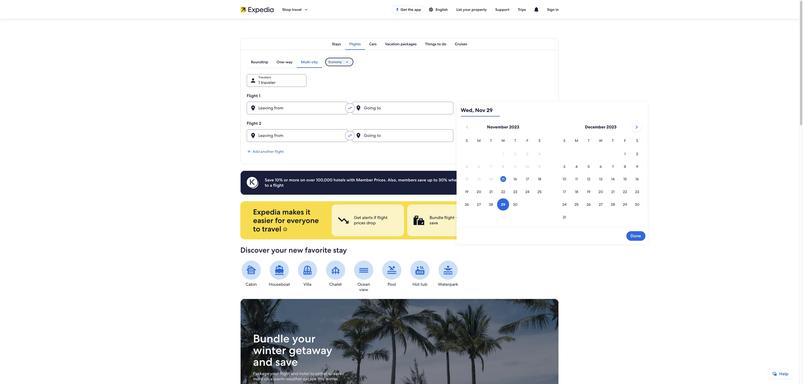 Task type: describe. For each thing, give the bounding box(es) containing it.
also,
[[388, 178, 397, 183]]

pool
[[388, 282, 396, 288]]

31
[[563, 215, 566, 220]]

villa button
[[297, 261, 318, 288]]

flight inside save 10% or more on over 100,000 hotels with member prices. also, members save up to 30% when you add a hotel to a flight
[[273, 183, 284, 188]]

2 28 button from the left
[[607, 199, 619, 211]]

bundle your winter getaway and save package your flight and hotel together to save more on a warm-weather escape this winter.
[[253, 332, 342, 382]]

bundle your winter getaway and save main content
[[0, 19, 799, 385]]

small image
[[429, 7, 434, 12]]

your for bundle
[[292, 332, 316, 347]]

english button
[[425, 5, 452, 14]]

earn airline miles and one key rewards
[[505, 215, 546, 226]]

view
[[359, 287, 368, 293]]

to right up
[[433, 178, 438, 183]]

13 button
[[595, 173, 607, 186]]

hot tub button
[[409, 261, 431, 288]]

nov down previous month icon
[[468, 135, 476, 141]]

nov 29 for second nov 29 button from the bottom
[[468, 107, 482, 113]]

cars
[[369, 42, 377, 46]]

cruises link
[[451, 38, 471, 50]]

19 for 1st 19 button from the right
[[587, 190, 590, 195]]

pool button
[[381, 261, 403, 288]]

get alerts if flight prices drop
[[354, 215, 388, 226]]

trips
[[518, 7, 526, 12]]

1 vertical spatial and
[[253, 355, 273, 370]]

waterpark button
[[437, 261, 459, 288]]

to inside tab list
[[437, 42, 441, 46]]

one-
[[277, 60, 286, 64]]

19 for 1st 19 button from left
[[465, 190, 469, 195]]

expedia
[[253, 207, 281, 217]]

trailing image
[[304, 7, 309, 12]]

20 for 1st the 20 button from the left
[[477, 190, 481, 195]]

3 button
[[558, 161, 571, 173]]

1 vertical spatial 24 button
[[558, 199, 571, 211]]

1 vertical spatial 1
[[259, 93, 260, 99]]

getaway
[[289, 344, 332, 358]]

multi-
[[301, 60, 312, 64]]

to inside "bundle your winter getaway and save package your flight and hotel together to save more on a warm-weather escape this winter."
[[328, 372, 332, 377]]

6
[[600, 164, 602, 169]]

11 button
[[571, 173, 583, 186]]

2 vertical spatial and
[[291, 372, 298, 377]]

23 for 1st 23 button
[[513, 190, 517, 195]]

9 button
[[631, 161, 643, 173]]

21 for 2nd 21 button from right
[[489, 190, 493, 195]]

1 horizontal spatial 25 button
[[571, 199, 583, 211]]

31 button
[[558, 211, 571, 224]]

way
[[286, 60, 293, 64]]

up
[[427, 178, 432, 183]]

winter.
[[326, 377, 339, 382]]

cabin
[[246, 282, 257, 288]]

swap origin and destination values image for 1
[[348, 106, 352, 111]]

1 21 button from the left
[[485, 186, 497, 198]]

5
[[588, 164, 590, 169]]

this
[[318, 377, 325, 382]]

the
[[408, 7, 414, 12]]

10
[[563, 177, 566, 182]]

24 for the leftmost 24 button
[[525, 190, 530, 195]]

25 for 25 button to the top
[[538, 190, 542, 195]]

f for november 2023
[[527, 139, 528, 143]]

2 19 button from the left
[[583, 186, 595, 198]]

m for november 2023
[[477, 139, 481, 143]]

add another flight
[[253, 149, 284, 154]]

things
[[425, 42, 436, 46]]

done
[[631, 233, 641, 239]]

prices.
[[374, 178, 387, 183]]

10 button
[[558, 173, 571, 186]]

trips link
[[514, 5, 530, 14]]

0 horizontal spatial 24 button
[[521, 186, 534, 198]]

2 23 button from the left
[[631, 186, 643, 198]]

23 for second 23 button from the left
[[635, 190, 639, 195]]

1 20 button from the left
[[473, 186, 485, 198]]

swap origin and destination values image for 2
[[348, 133, 352, 138]]

next month image
[[634, 124, 640, 131]]

miles
[[528, 215, 538, 221]]

14
[[611, 177, 615, 182]]

2 out of 3 element
[[407, 205, 480, 237]]

chalet
[[329, 282, 342, 288]]

cabin button
[[240, 261, 262, 288]]

key
[[515, 220, 522, 226]]

get for get alerts if flight prices drop
[[354, 215, 361, 221]]

27 inside november 2023 element
[[477, 202, 481, 207]]

save inside bundle flight + hotel to save
[[430, 220, 438, 226]]

sign in button
[[543, 3, 563, 16]]

30 for 2nd 30 button from the right
[[513, 202, 518, 207]]

tub
[[421, 282, 427, 288]]

expedia logo image
[[240, 6, 274, 13]]

18 button inside the december 2023 element
[[571, 186, 583, 198]]

alerts
[[362, 215, 373, 221]]

12 button
[[583, 173, 595, 186]]

get for get the app
[[401, 7, 407, 12]]

package
[[253, 372, 269, 377]]

when
[[448, 178, 459, 183]]

nov up previous month icon
[[468, 107, 476, 113]]

flights link
[[345, 38, 365, 50]]

done button
[[626, 232, 645, 241]]

a left 10%
[[270, 183, 272, 188]]

28 for first 28 button
[[489, 202, 493, 207]]

save 10% or more on over 100,000 hotels with member prices. also, members save up to 30% when you add a hotel to a flight
[[265, 178, 491, 188]]

multi-city
[[301, 60, 318, 64]]

2 26 button from the left
[[583, 199, 595, 211]]

flight 1
[[247, 93, 260, 99]]

flight right "another"
[[275, 149, 284, 154]]

tab list containing roundtrip
[[247, 56, 322, 68]]

1 button
[[619, 148, 631, 160]]

hot tub
[[413, 282, 427, 288]]

2 15 button from the left
[[619, 173, 631, 186]]

2023 for november 2023
[[509, 124, 519, 130]]

flights
[[349, 42, 361, 46]]

1 traveler button
[[247, 74, 306, 87]]

30 for first 30 button from right
[[635, 202, 640, 207]]

8
[[624, 164, 626, 169]]

save
[[265, 178, 274, 183]]

discover
[[240, 246, 270, 255]]

ocean view
[[357, 282, 370, 293]]

chalet button
[[325, 261, 347, 288]]

2023 for december 2023
[[607, 124, 617, 130]]

0 vertical spatial 2
[[259, 121, 261, 126]]

hotel inside save 10% or more on over 100,000 hotels with member prices. also, members save up to 30% when you add a hotel to a flight
[[480, 178, 491, 183]]

property
[[472, 7, 487, 12]]

sign
[[547, 7, 555, 12]]

everyone
[[287, 216, 319, 226]]

27 button inside november 2023 element
[[473, 199, 485, 211]]

a right add
[[477, 178, 479, 183]]

3 out of 3 element
[[483, 205, 556, 237]]

add another flight button
[[247, 149, 284, 154]]

2 27 button from the left
[[595, 199, 607, 211]]

20 for 1st the 20 button from right
[[599, 190, 603, 195]]

15 inside the today element
[[502, 177, 505, 182]]

november 2023
[[487, 124, 519, 130]]

things to do link
[[421, 38, 451, 50]]

expedia makes it easier for everyone to travel
[[253, 207, 319, 234]]

2 20 button from the left
[[595, 186, 607, 198]]

26 for second 26 button from the left
[[587, 202, 591, 207]]

stay
[[333, 246, 347, 255]]

18 button inside november 2023 element
[[534, 173, 546, 186]]

new
[[289, 246, 303, 255]]

travel inside the shop travel dropdown button
[[292, 7, 302, 12]]

26 for second 26 button from the right
[[465, 202, 469, 207]]

+
[[456, 215, 458, 221]]

application inside bundle your winter getaway and save main content
[[461, 121, 643, 224]]

warm-
[[274, 377, 286, 382]]

another
[[261, 149, 274, 154]]

1 30 button from the left
[[509, 199, 521, 211]]

bundle for flight
[[430, 215, 443, 221]]

vacation
[[385, 42, 400, 46]]

more inside "bundle your winter getaway and save package your flight and hotel together to save more on a warm-weather escape this winter."
[[253, 377, 263, 382]]

drop
[[366, 220, 376, 226]]

economy button
[[325, 58, 353, 66]]



Task type: vqa. For each thing, say whether or not it's contained in the screenshot.
The Nov within the 'Wed, Nov 29' BUTTON
yes



Task type: locate. For each thing, give the bounding box(es) containing it.
t down november 2023
[[514, 139, 516, 143]]

xsmall image
[[283, 228, 287, 232]]

1 horizontal spatial 20
[[599, 190, 603, 195]]

1 vertical spatial nov 29 button
[[457, 129, 552, 142]]

t down the december 2023
[[612, 139, 614, 143]]

2 22 from the left
[[623, 190, 627, 195]]

1 19 from the left
[[465, 190, 469, 195]]

0 horizontal spatial 28
[[489, 202, 493, 207]]

houseboat
[[269, 282, 290, 288]]

17 right the today element
[[526, 177, 529, 182]]

24 button up 31 button
[[558, 199, 571, 211]]

22 for 1st 22 button from the right
[[623, 190, 627, 195]]

1 vertical spatial tab list
[[247, 56, 322, 68]]

2023 right november
[[509, 124, 519, 130]]

19 down 12 button
[[587, 190, 590, 195]]

16 inside november 2023 element
[[514, 177, 517, 182]]

17
[[526, 177, 529, 182], [563, 190, 566, 195]]

hotel inside "bundle your winter getaway and save package your flight and hotel together to save more on a warm-weather escape this winter."
[[299, 372, 309, 377]]

2 22 button from the left
[[619, 186, 631, 198]]

add
[[469, 178, 476, 183]]

over
[[306, 178, 315, 183]]

2 nov 29 button from the top
[[457, 129, 552, 142]]

0 vertical spatial 18 button
[[534, 173, 546, 186]]

1 horizontal spatial hotel
[[459, 215, 469, 221]]

27 button left 29 button
[[595, 199, 607, 211]]

25 inside the december 2023 element
[[575, 202, 579, 207]]

1 vertical spatial bundle
[[253, 332, 290, 347]]

1 inside button
[[624, 152, 626, 157]]

1 vertical spatial hotel
[[459, 215, 469, 221]]

19 button down you
[[461, 186, 473, 198]]

and right miles
[[539, 215, 546, 221]]

and right warm-
[[291, 372, 298, 377]]

14 button
[[607, 173, 619, 186]]

0 horizontal spatial 18 button
[[534, 173, 546, 186]]

12
[[587, 177, 590, 182]]

16 right the today element
[[514, 177, 517, 182]]

ocean view button
[[353, 261, 375, 293]]

your for discover
[[271, 246, 287, 255]]

1 inside dropdown button
[[258, 80, 260, 85]]

0 horizontal spatial bundle
[[253, 332, 290, 347]]

0 horizontal spatial 18
[[538, 177, 541, 182]]

1 27 button from the left
[[473, 199, 485, 211]]

wed, nov 29 button
[[461, 104, 500, 117]]

0 horizontal spatial 20 button
[[473, 186, 485, 198]]

0 horizontal spatial 16
[[514, 177, 517, 182]]

save left +
[[430, 220, 438, 226]]

1 horizontal spatial 23
[[635, 190, 639, 195]]

flight inside "bundle your winter getaway and save package your flight and hotel together to save more on a warm-weather escape this winter."
[[280, 372, 290, 377]]

0 vertical spatial flight
[[247, 93, 258, 99]]

27 button down add
[[473, 199, 485, 211]]

5 button
[[583, 161, 595, 173]]

1 30 from the left
[[513, 202, 518, 207]]

cruises
[[455, 42, 467, 46]]

1 swap origin and destination values image from the top
[[348, 106, 352, 111]]

1 horizontal spatial 27 button
[[595, 199, 607, 211]]

0 horizontal spatial 20
[[477, 190, 481, 195]]

0 vertical spatial 24
[[525, 190, 530, 195]]

your
[[463, 7, 471, 12], [271, 246, 287, 255], [292, 332, 316, 347], [270, 372, 279, 377]]

list
[[456, 7, 462, 12]]

26 button up bundle flight + hotel to save
[[461, 199, 473, 211]]

22 inside november 2023 element
[[501, 190, 505, 195]]

1 horizontal spatial 18 button
[[571, 186, 583, 198]]

flight inside get alerts if flight prices drop
[[377, 215, 388, 221]]

1 15 button from the left
[[497, 173, 509, 186]]

1 horizontal spatial 17 button
[[558, 186, 571, 198]]

one-way
[[277, 60, 293, 64]]

w down november 2023
[[501, 139, 505, 143]]

1 horizontal spatial 21 button
[[607, 186, 619, 198]]

flight for flight 2
[[247, 121, 258, 126]]

to right this
[[328, 372, 332, 377]]

2 horizontal spatial hotel
[[480, 178, 491, 183]]

6 button
[[595, 161, 607, 173]]

you
[[460, 178, 468, 183]]

22 for second 22 button from right
[[501, 190, 505, 195]]

23 down 9 button
[[635, 190, 639, 195]]

17 button down 10 button
[[558, 186, 571, 198]]

7
[[612, 164, 614, 169]]

1 f from the left
[[527, 139, 528, 143]]

1 horizontal spatial f
[[624, 139, 626, 143]]

19 button down 12 button
[[583, 186, 595, 198]]

22 inside the december 2023 element
[[623, 190, 627, 195]]

1 vertical spatial 24
[[562, 202, 567, 207]]

2 23 from the left
[[635, 190, 639, 195]]

2 f from the left
[[624, 139, 626, 143]]

26 inside november 2023 element
[[465, 202, 469, 207]]

22 up 29 button
[[623, 190, 627, 195]]

get inside get alerts if flight prices drop
[[354, 215, 361, 221]]

26 inside the december 2023 element
[[587, 202, 591, 207]]

nov 29
[[468, 107, 482, 113], [468, 135, 482, 141]]

23
[[513, 190, 517, 195], [635, 190, 639, 195]]

0 horizontal spatial hotel
[[299, 372, 309, 377]]

18 inside the december 2023 element
[[575, 190, 578, 195]]

0 horizontal spatial 26
[[465, 202, 469, 207]]

december 2023 element
[[558, 138, 643, 224]]

1 28 from the left
[[489, 202, 493, 207]]

on inside save 10% or more on over 100,000 hotels with member prices. also, members save up to 30% when you add a hotel to a flight
[[300, 178, 305, 183]]

1 nov 29 from the top
[[468, 107, 482, 113]]

w inside the december 2023 element
[[599, 139, 603, 143]]

0 vertical spatial 24 button
[[521, 186, 534, 198]]

2 26 from the left
[[587, 202, 591, 207]]

2 19 from the left
[[587, 190, 590, 195]]

0 vertical spatial tab list
[[240, 38, 559, 50]]

30 up airline
[[513, 202, 518, 207]]

1 20 from the left
[[477, 190, 481, 195]]

1 horizontal spatial 30
[[635, 202, 640, 207]]

w down the december 2023
[[599, 139, 603, 143]]

1 vertical spatial 18
[[575, 190, 578, 195]]

4
[[576, 164, 578, 169]]

0 horizontal spatial 16 button
[[509, 173, 521, 186]]

18 down 11
[[575, 190, 578, 195]]

2 swap origin and destination values image from the top
[[348, 133, 352, 138]]

vacation packages link
[[381, 38, 421, 50]]

1 horizontal spatial travel
[[292, 7, 302, 12]]

20 button down add
[[473, 186, 485, 198]]

1 horizontal spatial 22
[[623, 190, 627, 195]]

30 inside the december 2023 element
[[635, 202, 640, 207]]

1 horizontal spatial on
[[300, 178, 305, 183]]

2 m from the left
[[575, 139, 578, 143]]

26 up bundle flight + hotel to save
[[465, 202, 469, 207]]

0 vertical spatial travel
[[292, 7, 302, 12]]

tab list
[[240, 38, 559, 50], [247, 56, 322, 68]]

november 2023 element
[[461, 138, 546, 211]]

nov inside button
[[475, 107, 485, 114]]

1 22 from the left
[[501, 190, 505, 195]]

communication center icon image
[[533, 6, 540, 13]]

app
[[414, 7, 421, 12]]

m for december 2023
[[575, 139, 578, 143]]

more left warm-
[[253, 377, 263, 382]]

w
[[501, 139, 505, 143], [599, 139, 603, 143]]

1 horizontal spatial 16 button
[[631, 173, 643, 186]]

w for december
[[599, 139, 603, 143]]

0 horizontal spatial 21 button
[[485, 186, 497, 198]]

2 27 from the left
[[599, 202, 603, 207]]

1 27 from the left
[[477, 202, 481, 207]]

1 15 from the left
[[502, 177, 505, 182]]

flight left or
[[273, 183, 284, 188]]

23 button up 29 button
[[631, 186, 643, 198]]

16 button down 9 button
[[631, 173, 643, 186]]

1 21 from the left
[[489, 190, 493, 195]]

1 vertical spatial nov 29
[[468, 135, 482, 141]]

0 horizontal spatial 26 button
[[461, 199, 473, 211]]

8 button
[[619, 161, 631, 173]]

more inside save 10% or more on over 100,000 hotels with member prices. also, members save up to 30% when you add a hotel to a flight
[[289, 178, 299, 183]]

do
[[442, 42, 446, 46]]

hotel left together
[[299, 372, 309, 377]]

nov 29 for first nov 29 button from the bottom
[[468, 135, 482, 141]]

english
[[436, 7, 448, 12]]

1 m from the left
[[477, 139, 481, 143]]

11
[[575, 177, 578, 182]]

hotel
[[480, 178, 491, 183], [459, 215, 469, 221], [299, 372, 309, 377]]

if
[[374, 215, 376, 221]]

in
[[556, 7, 559, 12]]

today element
[[500, 177, 506, 182]]

1 2023 from the left
[[509, 124, 519, 130]]

17 button right the today element
[[521, 173, 534, 186]]

1 w from the left
[[501, 139, 505, 143]]

18 button down 11 button
[[571, 186, 583, 198]]

favorite
[[305, 246, 331, 255]]

to inside bundle flight + hotel to save
[[470, 215, 474, 221]]

0 vertical spatial 17 button
[[521, 173, 534, 186]]

22 button up 29 button
[[619, 186, 631, 198]]

0 vertical spatial nov 29 button
[[457, 102, 552, 115]]

2 30 button from the left
[[631, 199, 643, 211]]

15
[[502, 177, 505, 182], [623, 177, 627, 182]]

on left warm-
[[264, 377, 269, 382]]

2 s from the left
[[539, 139, 541, 143]]

0 vertical spatial more
[[289, 178, 299, 183]]

travel inside expedia makes it easier for everyone to travel
[[262, 224, 281, 234]]

t down november
[[490, 139, 492, 143]]

0 horizontal spatial 17 button
[[521, 173, 534, 186]]

1 horizontal spatial 24 button
[[558, 199, 571, 211]]

2 2023 from the left
[[607, 124, 617, 130]]

0 vertical spatial bundle
[[430, 215, 443, 221]]

1 horizontal spatial m
[[575, 139, 578, 143]]

1 vertical spatial 2
[[636, 152, 638, 157]]

16 for 2nd the 16 button
[[636, 177, 639, 182]]

1 horizontal spatial bundle
[[430, 215, 443, 221]]

1 out of 3 element
[[332, 205, 404, 237]]

nov 29 down previous month icon
[[468, 135, 482, 141]]

19
[[465, 190, 469, 195], [587, 190, 590, 195]]

1 nov 29 button from the top
[[457, 102, 552, 115]]

0 vertical spatial swap origin and destination values image
[[348, 106, 352, 111]]

2 w from the left
[[599, 139, 603, 143]]

bundle inside bundle flight + hotel to save
[[430, 215, 443, 221]]

city
[[312, 60, 318, 64]]

1 horizontal spatial 22 button
[[619, 186, 631, 198]]

16 down 9 button
[[636, 177, 639, 182]]

30 inside november 2023 element
[[513, 202, 518, 207]]

1 16 button from the left
[[509, 173, 521, 186]]

17 inside november 2023 element
[[526, 177, 529, 182]]

save right this
[[333, 372, 342, 377]]

24 inside november 2023 element
[[525, 190, 530, 195]]

previous month image
[[464, 124, 470, 131]]

1 23 button from the left
[[509, 186, 521, 198]]

30%
[[439, 178, 447, 183]]

1 horizontal spatial more
[[289, 178, 299, 183]]

22 button
[[497, 186, 509, 198], [619, 186, 631, 198]]

27 inside the december 2023 element
[[599, 202, 603, 207]]

1 horizontal spatial 2023
[[607, 124, 617, 130]]

1 horizontal spatial 28 button
[[607, 199, 619, 211]]

on inside "bundle your winter getaway and save package your flight and hotel together to save more on a warm-weather escape this winter."
[[264, 377, 269, 382]]

bundle inside "bundle your winter getaway and save package your flight and hotel together to save more on a warm-weather escape this winter."
[[253, 332, 290, 347]]

0 horizontal spatial 19 button
[[461, 186, 473, 198]]

4 s from the left
[[636, 139, 638, 143]]

your for list
[[463, 7, 471, 12]]

24 up the 31
[[562, 202, 567, 207]]

makes
[[282, 207, 304, 217]]

24 for the bottommost 24 button
[[562, 202, 567, 207]]

and up package
[[253, 355, 273, 370]]

13
[[599, 177, 603, 182]]

a left warm-
[[270, 377, 273, 382]]

stays link
[[328, 38, 345, 50]]

100,000
[[316, 178, 333, 183]]

flight for flight 1
[[247, 93, 258, 99]]

1 horizontal spatial 15
[[623, 177, 627, 182]]

0 horizontal spatial 2
[[259, 121, 261, 126]]

save up warm-
[[275, 355, 298, 370]]

15 button inside november 2023 element
[[497, 173, 509, 186]]

0 horizontal spatial 25
[[538, 190, 542, 195]]

ocean
[[357, 282, 370, 288]]

to left do
[[437, 42, 441, 46]]

a inside "bundle your winter getaway and save package your flight and hotel together to save more on a warm-weather escape this winter."
[[270, 377, 273, 382]]

16 inside the december 2023 element
[[636, 177, 639, 182]]

things to do
[[425, 42, 446, 46]]

m
[[477, 139, 481, 143], [575, 139, 578, 143]]

s
[[466, 139, 468, 143], [539, 139, 541, 143], [563, 139, 565, 143], [636, 139, 638, 143]]

1 horizontal spatial 20 button
[[595, 186, 607, 198]]

to right +
[[470, 215, 474, 221]]

19 down you
[[465, 190, 469, 195]]

29
[[487, 107, 493, 114], [477, 107, 482, 113], [477, 135, 482, 141], [623, 202, 627, 207]]

1 22 button from the left
[[497, 186, 509, 198]]

2 16 button from the left
[[631, 173, 643, 186]]

f for december 2023
[[624, 139, 626, 143]]

16
[[514, 177, 517, 182], [636, 177, 639, 182]]

get right download the app button icon at the top left
[[401, 7, 407, 12]]

2023 right december
[[607, 124, 617, 130]]

get left alerts
[[354, 215, 361, 221]]

0 horizontal spatial 22 button
[[497, 186, 509, 198]]

3 s from the left
[[563, 139, 565, 143]]

bundle flight + hotel to save
[[430, 215, 474, 226]]

1 horizontal spatial 2
[[636, 152, 638, 157]]

17 inside the december 2023 element
[[563, 190, 566, 195]]

villa
[[304, 282, 312, 288]]

1 for 1 traveler
[[258, 80, 260, 85]]

2 nov 29 from the top
[[468, 135, 482, 141]]

flight
[[275, 149, 284, 154], [273, 183, 284, 188], [377, 215, 388, 221], [444, 215, 455, 221], [280, 372, 290, 377]]

28 inside november 2023 element
[[489, 202, 493, 207]]

20 button down 13 button
[[595, 186, 607, 198]]

2 16 from the left
[[636, 177, 639, 182]]

2 vertical spatial 1
[[624, 152, 626, 157]]

24 up miles
[[525, 190, 530, 195]]

1 horizontal spatial 17
[[563, 190, 566, 195]]

1 vertical spatial swap origin and destination values image
[[348, 133, 352, 138]]

1 for 1
[[624, 152, 626, 157]]

nov 29 up previous month icon
[[468, 107, 482, 113]]

w for november
[[501, 139, 505, 143]]

0 vertical spatial on
[[300, 178, 305, 183]]

for
[[275, 216, 285, 226]]

roundtrip link
[[247, 56, 272, 68]]

0 vertical spatial get
[[401, 7, 407, 12]]

on left over
[[300, 178, 305, 183]]

together
[[310, 372, 327, 377]]

21 inside the december 2023 element
[[611, 190, 615, 195]]

23 button up airline
[[509, 186, 521, 198]]

bundle for your
[[253, 332, 290, 347]]

2 button
[[631, 148, 643, 160]]

nov right wed,
[[475, 107, 485, 114]]

travel left xsmall image
[[262, 224, 281, 234]]

1 horizontal spatial 18
[[575, 190, 578, 195]]

shop travel button
[[278, 3, 313, 16]]

4 button
[[571, 161, 583, 173]]

26 button down 12 button
[[583, 199, 595, 211]]

19 inside the december 2023 element
[[587, 190, 590, 195]]

december 2023
[[585, 124, 617, 130]]

2 21 button from the left
[[607, 186, 619, 198]]

shop
[[282, 7, 291, 12]]

it
[[306, 207, 310, 217]]

28 button
[[485, 199, 497, 211], [607, 199, 619, 211]]

25 for right 25 button
[[575, 202, 579, 207]]

tab list containing stays
[[240, 38, 559, 50]]

1 traveler
[[258, 80, 276, 85]]

26 button
[[461, 199, 473, 211], [583, 199, 595, 211]]

0 horizontal spatial and
[[253, 355, 273, 370]]

1 16 from the left
[[514, 177, 517, 182]]

hotel inside bundle flight + hotel to save
[[459, 215, 469, 221]]

november
[[487, 124, 508, 130]]

19 inside november 2023 element
[[465, 190, 469, 195]]

1 vertical spatial on
[[264, 377, 269, 382]]

23 up airline
[[513, 190, 517, 195]]

0 vertical spatial and
[[539, 215, 546, 221]]

1 19 button from the left
[[461, 186, 473, 198]]

0 horizontal spatial 23
[[513, 190, 517, 195]]

or
[[284, 178, 288, 183]]

0 vertical spatial 1
[[258, 80, 260, 85]]

rewards
[[523, 220, 538, 226]]

w inside november 2023 element
[[501, 139, 505, 143]]

15 inside the december 2023 element
[[623, 177, 627, 182]]

2 t from the left
[[514, 139, 516, 143]]

16 for 1st the 16 button from left
[[514, 177, 517, 182]]

prices
[[354, 220, 365, 226]]

1 26 button from the left
[[461, 199, 473, 211]]

hotel right add
[[480, 178, 491, 183]]

16 button right the today element
[[509, 173, 521, 186]]

flight right 'if' at the left bottom of page
[[377, 215, 388, 221]]

2 15 from the left
[[623, 177, 627, 182]]

to inside expedia makes it easier for everyone to travel
[[253, 224, 260, 234]]

1 t from the left
[[490, 139, 492, 143]]

1 horizontal spatial 21
[[611, 190, 615, 195]]

2 21 from the left
[[611, 190, 615, 195]]

0 horizontal spatial 21
[[489, 190, 493, 195]]

0 horizontal spatial m
[[477, 139, 481, 143]]

22 button down the today element
[[497, 186, 509, 198]]

to down expedia
[[253, 224, 260, 234]]

1 horizontal spatial get
[[401, 7, 407, 12]]

26 down 12 button
[[587, 202, 591, 207]]

flight inside bundle flight + hotel to save
[[444, 215, 455, 221]]

medium image
[[247, 149, 252, 154]]

1 vertical spatial 18 button
[[571, 186, 583, 198]]

1 horizontal spatial 26 button
[[583, 199, 595, 211]]

0 vertical spatial 25 button
[[534, 186, 546, 198]]

3 t from the left
[[588, 139, 590, 143]]

2 flight from the top
[[247, 121, 258, 126]]

f inside the december 2023 element
[[624, 139, 626, 143]]

30 right 29 button
[[635, 202, 640, 207]]

member
[[356, 178, 373, 183]]

24 button up miles
[[521, 186, 534, 198]]

to left 10%
[[265, 183, 269, 188]]

2 inside button
[[636, 152, 638, 157]]

save
[[418, 178, 426, 183], [430, 220, 438, 226], [275, 355, 298, 370], [333, 372, 342, 377]]

flight left +
[[444, 215, 455, 221]]

25 inside november 2023 element
[[538, 190, 542, 195]]

hotel right +
[[459, 215, 469, 221]]

1 flight from the top
[[247, 93, 258, 99]]

24 inside the december 2023 element
[[562, 202, 567, 207]]

0 vertical spatial 25
[[538, 190, 542, 195]]

members
[[398, 178, 417, 183]]

and inside earn airline miles and one key rewards
[[539, 215, 546, 221]]

0 horizontal spatial 2023
[[509, 124, 519, 130]]

17 button inside november 2023 element
[[521, 173, 534, 186]]

1 left 2 button
[[624, 152, 626, 157]]

1 s from the left
[[466, 139, 468, 143]]

1 horizontal spatial 19 button
[[583, 186, 595, 198]]

swap origin and destination values image
[[348, 106, 352, 111], [348, 133, 352, 138]]

1 vertical spatial 17 button
[[558, 186, 571, 198]]

more
[[289, 178, 299, 183], [253, 377, 263, 382]]

1 horizontal spatial 23 button
[[631, 186, 643, 198]]

21 for 2nd 21 button
[[611, 190, 615, 195]]

22 down the today element
[[501, 190, 505, 195]]

download the app button image
[[395, 7, 400, 12]]

1 vertical spatial flight
[[247, 121, 258, 126]]

1 26 from the left
[[465, 202, 469, 207]]

28 inside the december 2023 element
[[611, 202, 615, 207]]

9
[[636, 164, 638, 169]]

1 down 1 traveler
[[259, 93, 260, 99]]

2 30 from the left
[[635, 202, 640, 207]]

1 horizontal spatial 19
[[587, 190, 590, 195]]

more right or
[[289, 178, 299, 183]]

save inside save 10% or more on over 100,000 hotels with member prices. also, members save up to 30% when you add a hotel to a flight
[[418, 178, 426, 183]]

add
[[253, 149, 260, 154]]

0 horizontal spatial w
[[501, 139, 505, 143]]

get the app
[[401, 7, 421, 12]]

f inside november 2023 element
[[527, 139, 528, 143]]

28
[[489, 202, 493, 207], [611, 202, 615, 207]]

4 t from the left
[[612, 139, 614, 143]]

one-way link
[[272, 56, 297, 68]]

stays
[[332, 42, 341, 46]]

0 horizontal spatial 15 button
[[497, 173, 509, 186]]

earn
[[505, 215, 514, 221]]

18 left 10
[[538, 177, 541, 182]]

application
[[461, 121, 643, 224]]

0 horizontal spatial 17
[[526, 177, 529, 182]]

travel sale activities deals image
[[240, 299, 559, 385]]

18 button
[[534, 173, 546, 186], [571, 186, 583, 198]]

travel left "trailing" icon
[[292, 7, 302, 12]]

29 inside the december 2023 element
[[623, 202, 627, 207]]

0 horizontal spatial 28 button
[[485, 199, 497, 211]]

0 horizontal spatial get
[[354, 215, 361, 221]]

2 20 from the left
[[599, 190, 603, 195]]

flight right package
[[280, 372, 290, 377]]

application containing november 2023
[[461, 121, 643, 224]]

18 button left 10
[[534, 173, 546, 186]]

2 horizontal spatial and
[[539, 215, 546, 221]]

21 inside november 2023 element
[[489, 190, 493, 195]]

18 inside november 2023 element
[[538, 177, 541, 182]]

28 for second 28 button from left
[[611, 202, 615, 207]]

1 horizontal spatial 15 button
[[619, 173, 631, 186]]

t down december
[[588, 139, 590, 143]]

1 23 from the left
[[513, 190, 517, 195]]

1 vertical spatial 25 button
[[571, 199, 583, 211]]

save left up
[[418, 178, 426, 183]]

1 left traveler
[[258, 80, 260, 85]]

1 horizontal spatial 24
[[562, 202, 567, 207]]

26
[[465, 202, 469, 207], [587, 202, 591, 207]]

and
[[539, 215, 546, 221], [253, 355, 273, 370], [291, 372, 298, 377]]

0 vertical spatial hotel
[[480, 178, 491, 183]]

one
[[505, 220, 514, 226]]

1 28 button from the left
[[485, 199, 497, 211]]

17 down 10
[[563, 190, 566, 195]]

2 28 from the left
[[611, 202, 615, 207]]



